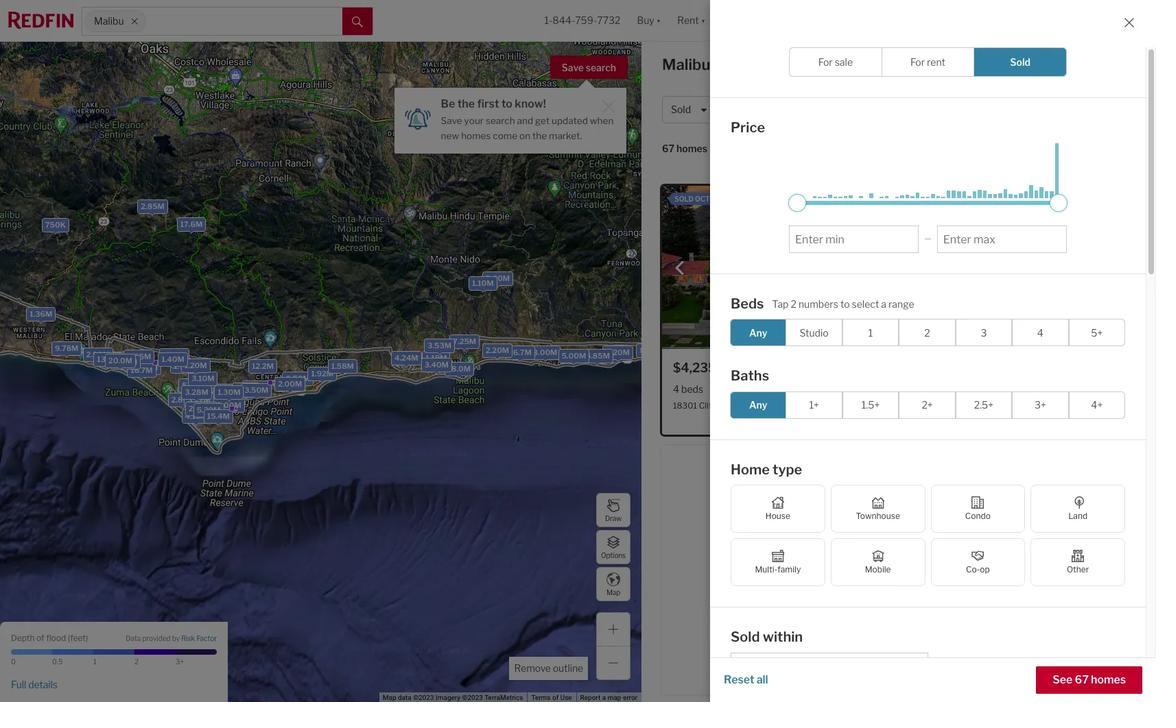 Task type: vqa. For each thing, say whether or not it's contained in the screenshot.
the middle the homes
yes



Task type: locate. For each thing, give the bounding box(es) containing it.
sold within
[[731, 629, 803, 646]]

0 horizontal spatial 5.20m
[[196, 405, 220, 415]]

1 vertical spatial to
[[841, 298, 850, 310]]

3+ radio
[[1012, 392, 1069, 419]]

homes down your
[[461, 130, 491, 141]]

1 down select
[[869, 327, 873, 339]]

0 vertical spatial units
[[217, 386, 236, 396]]

0 horizontal spatial ft
[[794, 384, 801, 395]]

4 for 4
[[1038, 327, 1044, 339]]

1 vertical spatial 67
[[1075, 674, 1089, 687]]

1 horizontal spatial to
[[841, 298, 850, 310]]

malibu, down 2,564
[[750, 401, 777, 411]]

2 ft from the left
[[849, 384, 856, 395]]

malibu, right rd,
[[1006, 661, 1033, 671]]

1 vertical spatial 1
[[916, 644, 920, 655]]

search up "come" at top left
[[486, 115, 515, 126]]

the inside save your search and get updated when new homes come on the market.
[[533, 130, 547, 141]]

1 vertical spatial map
[[383, 695, 396, 702]]

range
[[889, 298, 915, 310]]

save up new
[[441, 115, 462, 126]]

4 up clifftop on the bottom of page
[[711, 384, 717, 395]]

1 horizontal spatial 67
[[1075, 674, 1089, 687]]

2 horizontal spatial ft
[[1034, 384, 1042, 395]]

be
[[441, 97, 455, 110]]

2 vertical spatial 1
[[93, 658, 97, 666]]

yerba
[[941, 661, 963, 671]]

map down options
[[607, 589, 620, 597]]

0 vertical spatial map
[[607, 589, 620, 597]]

3.50m
[[244, 385, 268, 395]]

ft right 995 on the bottom of the page
[[1034, 384, 1042, 395]]

when
[[590, 115, 614, 126]]

1 horizontal spatial save
[[562, 62, 584, 73]]

terms of use
[[532, 695, 572, 702]]

1 horizontal spatial units
[[217, 386, 236, 396]]

1 sq from the left
[[781, 384, 792, 395]]

map
[[607, 589, 620, 597], [383, 695, 396, 702]]

0 horizontal spatial 1
[[93, 658, 97, 666]]

90265 up see
[[1048, 661, 1075, 671]]

2,564 sq ft
[[752, 384, 801, 395]]

Other checkbox
[[1031, 539, 1126, 587]]

search
[[586, 62, 616, 73], [486, 115, 515, 126]]

ft for 2,564 sq ft
[[794, 384, 801, 395]]

0 vertical spatial of
[[36, 633, 44, 643]]

map inside button
[[607, 589, 620, 597]]

see 67 homes
[[1053, 674, 1126, 687]]

©2023 right data
[[413, 695, 434, 702]]

a left range
[[881, 298, 887, 310]]

2 vertical spatial homes
[[1091, 674, 1126, 687]]

2023 for sold oct 19, 2023
[[723, 195, 741, 203]]

of for depth
[[36, 633, 44, 643]]

Land checkbox
[[1031, 485, 1126, 533]]

price
[[731, 119, 765, 136], [786, 364, 806, 375]]

home type
[[731, 462, 802, 478]]

2 checkbox
[[899, 319, 956, 347]]

save down 844-
[[562, 62, 584, 73]]

baths
[[719, 384, 745, 395], [968, 384, 993, 395]]

sold inside button
[[671, 104, 691, 116]]

2+
[[922, 399, 933, 411]]

1 horizontal spatial search
[[586, 62, 616, 73]]

5.20m down 3.22m
[[196, 405, 220, 415]]

House checkbox
[[731, 485, 825, 533]]

13.6m
[[97, 354, 119, 364]]

sale
[[820, 56, 852, 73]]

2 sold from the left
[[917, 195, 936, 203]]

0 horizontal spatial map
[[383, 695, 396, 702]]

2+ radio
[[899, 392, 956, 419]]

1 horizontal spatial map
[[607, 589, 620, 597]]

1 horizontal spatial 2023
[[965, 195, 982, 203]]

sq right 2,564
[[781, 384, 792, 395]]

search down "7732"
[[586, 62, 616, 73]]

photos
[[1049, 146, 1087, 159]]

1 horizontal spatial 3.00m
[[533, 348, 557, 357]]

2 units up 9.00m
[[210, 386, 236, 396]]

16.7m
[[130, 366, 152, 375]]

0 horizontal spatial 2023
[[723, 195, 741, 203]]

Co-op checkbox
[[931, 539, 1026, 587]]

for for for sale
[[819, 56, 833, 68]]

0 horizontal spatial beds
[[682, 384, 704, 395]]

1 vertical spatial price
[[786, 364, 806, 375]]

67 homes
[[662, 143, 708, 155]]

to right first
[[502, 97, 513, 110]]

1 horizontal spatial 1
[[869, 327, 873, 339]]

malibu,
[[662, 56, 714, 73], [750, 401, 777, 411], [987, 401, 1014, 411], [1006, 661, 1033, 671]]

for inside checkbox
[[911, 56, 925, 68]]

3.85m left 8.35m
[[586, 351, 610, 360]]

to for know!
[[502, 97, 513, 110]]

0 horizontal spatial ©2023
[[413, 695, 434, 702]]

1 for from the left
[[819, 56, 833, 68]]

90265 down 995 sq ft
[[1029, 401, 1056, 411]]

2 horizontal spatial 4
[[1038, 327, 1044, 339]]

4 right 3
[[1038, 327, 1044, 339]]

0 horizontal spatial to
[[502, 97, 513, 110]]

5.73m
[[593, 351, 616, 361]]

0 vertical spatial 3+
[[1035, 399, 1046, 411]]

1 horizontal spatial baths
[[968, 384, 993, 395]]

18301
[[673, 401, 697, 411]]

ca right rd,
[[1035, 661, 1046, 671]]

full details button
[[11, 679, 58, 692]]

3.53m
[[427, 341, 451, 351]]

a left map at the bottom right
[[602, 695, 606, 702]]

malibu, ca homes for sale
[[662, 56, 852, 73]]

0 vertical spatial to
[[502, 97, 513, 110]]

3.00m
[[485, 274, 510, 283], [533, 348, 557, 357]]

0 vertical spatial search
[[586, 62, 616, 73]]

0 horizontal spatial a
[[602, 695, 606, 702]]

0 vertical spatial price
[[731, 119, 765, 136]]

2023 right 17,
[[965, 195, 982, 203]]

save inside save your search and get updated when new homes come on the market.
[[441, 115, 462, 126]]

3 sq from the left
[[1022, 384, 1032, 395]]

1 beds from the left
[[682, 384, 704, 395]]

1.53m up 9.00m
[[228, 388, 250, 397]]

1 horizontal spatial sold
[[917, 195, 936, 203]]

baths up way,
[[719, 384, 745, 395]]

Enter min text field
[[795, 233, 913, 246]]

sold left 'aug'
[[917, 195, 936, 203]]

baths
[[731, 368, 769, 384]]

1 horizontal spatial 3+
[[1035, 399, 1046, 411]]

1 sold from the left
[[675, 195, 694, 203]]

1-
[[545, 15, 553, 26]]

10120 yerba buena rd, malibu, ca 90265
[[916, 661, 1075, 671]]

ft left "(lot)"
[[849, 384, 856, 395]]

type
[[773, 462, 802, 478]]

1 baths from the left
[[719, 384, 745, 395]]

0 vertical spatial 67
[[662, 143, 675, 155]]

for
[[796, 56, 817, 73]]

2.93m
[[86, 349, 109, 359]]

0 vertical spatial a
[[881, 298, 887, 310]]

option group containing for sale
[[789, 47, 1067, 77]]

3+ down by
[[176, 658, 184, 666]]

sold inside checkbox
[[1010, 56, 1031, 68]]

1 bed
[[916, 644, 939, 655]]

the right on
[[533, 130, 547, 141]]

3+ down 995 sq ft
[[1035, 399, 1046, 411]]

rd,
[[991, 661, 1004, 671]]

0 horizontal spatial price
[[731, 119, 765, 136]]

0 vertical spatial 1
[[869, 327, 873, 339]]

Any checkbox
[[730, 319, 787, 347]]

3.39m
[[134, 363, 158, 372]]

clifftop
[[699, 401, 728, 411]]

1.53m down 12.2m
[[245, 383, 268, 392]]

20.0m
[[108, 356, 132, 365]]

your
[[464, 115, 484, 126]]

2 right the 1 checkbox
[[925, 327, 930, 339]]

option group
[[789, 47, 1067, 77], [730, 319, 1126, 347], [730, 392, 1126, 419], [731, 485, 1126, 587]]

9.78m
[[54, 344, 78, 353]]

1 horizontal spatial the
[[533, 130, 547, 141]]

2 horizontal spatial sq
[[1022, 384, 1032, 395]]

10120
[[916, 661, 939, 671]]

2.00m
[[278, 379, 302, 389]]

way,
[[730, 401, 748, 411]]

2.75m
[[112, 354, 135, 363]]

0 horizontal spatial save
[[441, 115, 462, 126]]

next button image
[[867, 261, 881, 275]]

1 vertical spatial 2 units
[[188, 404, 214, 414]]

1 horizontal spatial price
[[786, 364, 806, 375]]

Townhouse checkbox
[[831, 485, 925, 533]]

1 vertical spatial units
[[195, 404, 214, 414]]

3.40m
[[424, 360, 448, 370]]

2
[[791, 298, 797, 310], [925, 327, 930, 339], [916, 384, 921, 395], [210, 386, 215, 396], [188, 404, 193, 414], [135, 658, 139, 666]]

sold left oct
[[675, 195, 694, 203]]

0 vertical spatial the
[[458, 97, 475, 110]]

1
[[869, 327, 873, 339], [916, 644, 920, 655], [93, 658, 97, 666]]

1 horizontal spatial for
[[911, 56, 925, 68]]

0 horizontal spatial sold
[[675, 195, 694, 203]]

sold inside $4,235,000 last sold price
[[767, 364, 784, 375]]

ca down 995 sq ft
[[1016, 401, 1027, 411]]

insights
[[1025, 60, 1066, 73]]

2 2023 from the left
[[965, 195, 982, 203]]

of for terms
[[552, 695, 559, 702]]

4+ radio
[[1069, 392, 1126, 419]]

units up 9.00m
[[217, 386, 236, 396]]

1 horizontal spatial ft
[[849, 384, 856, 395]]

1 2023 from the left
[[723, 195, 741, 203]]

1 vertical spatial search
[[486, 115, 515, 126]]

67 down sold button
[[662, 143, 675, 155]]

2 down the data
[[135, 658, 139, 666]]

1 horizontal spatial ©2023
[[462, 695, 483, 702]]

homes
[[461, 130, 491, 141], [677, 143, 708, 155], [1091, 674, 1126, 687]]

remove outline button
[[510, 657, 588, 681]]

previous button image
[[673, 261, 687, 275]]

options button
[[596, 531, 631, 565]]

1.10m
[[472, 278, 494, 288]]

(lot)
[[858, 384, 875, 395]]

3 ft from the left
[[1034, 384, 1042, 395]]

1 right 0.5
[[93, 658, 97, 666]]

For rent checkbox
[[882, 47, 975, 77]]

ca left 'homes'
[[717, 56, 739, 73]]

price right sold button
[[731, 119, 765, 136]]

©2023 right "imagery"
[[462, 695, 483, 702]]

malibu, down 995 on the bottom of the page
[[987, 401, 1014, 411]]

for left the rent
[[911, 56, 925, 68]]

0 horizontal spatial baths
[[719, 384, 745, 395]]

0 horizontal spatial sq
[[781, 384, 792, 395]]

1 horizontal spatial of
[[552, 695, 559, 702]]

2 baths from the left
[[968, 384, 993, 395]]

1 horizontal spatial 5.20m
[[606, 348, 630, 357]]

4 inside 4 checkbox
[[1038, 327, 1044, 339]]

map data ©2023  imagery ©2023 terrametrics
[[383, 695, 523, 702]]

4 up 18301
[[673, 384, 680, 395]]

of left use
[[552, 695, 559, 702]]

2 units
[[210, 386, 236, 396], [188, 404, 214, 414]]

0 horizontal spatial search
[[486, 115, 515, 126]]

1 ft from the left
[[794, 384, 801, 395]]

26.7m
[[508, 347, 531, 357]]

2 horizontal spatial 1
[[916, 644, 920, 655]]

1 vertical spatial save
[[441, 115, 462, 126]]

67 right see
[[1075, 674, 1089, 687]]

2 units down 3.28m
[[188, 404, 214, 414]]

list box
[[731, 653, 928, 680]]

other
[[1067, 565, 1089, 575]]

1 vertical spatial of
[[552, 695, 559, 702]]

0 horizontal spatial for
[[819, 56, 833, 68]]

1 horizontal spatial homes
[[677, 143, 708, 155]]

2023 right 19,
[[723, 195, 741, 203]]

1+
[[809, 399, 819, 411]]

get
[[535, 115, 550, 126]]

1 left bed
[[916, 644, 920, 655]]

sq right 9,319
[[836, 384, 847, 395]]

save search
[[562, 62, 616, 73]]

homes down sold button
[[677, 143, 708, 155]]

7.25m
[[453, 337, 476, 346]]

1 for the 1 checkbox
[[869, 327, 873, 339]]

condo
[[966, 511, 991, 522]]

beds up 2+
[[923, 384, 945, 395]]

0 horizontal spatial 4
[[673, 384, 680, 395]]

to inside dialog
[[502, 97, 513, 110]]

2 beds from the left
[[923, 384, 945, 395]]

3+ inside radio
[[1035, 399, 1046, 411]]

beds up 18301
[[682, 384, 704, 395]]

0 vertical spatial save
[[562, 62, 584, 73]]

4 baths
[[711, 384, 745, 395]]

9,319 sq ft (lot)
[[809, 384, 875, 395]]

(
[[68, 633, 70, 643]]

for inside option
[[819, 56, 833, 68]]

1 vertical spatial any
[[749, 399, 768, 411]]

67 inside button
[[1075, 674, 1089, 687]]

submit search image
[[352, 16, 363, 27]]

baths up '2.5+'
[[968, 384, 993, 395]]

1 checkbox
[[843, 319, 899, 347]]

homes inside button
[[1091, 674, 1126, 687]]

sold
[[1010, 56, 1031, 68], [671, 104, 691, 116], [767, 364, 784, 375], [731, 629, 760, 646]]

price up the 2,564 sq ft on the bottom of the page
[[786, 364, 806, 375]]

co-op
[[966, 565, 990, 575]]

map for map data ©2023  imagery ©2023 terrametrics
[[383, 695, 396, 702]]

1 vertical spatial 3+
[[176, 658, 184, 666]]

1 horizontal spatial sq
[[836, 384, 847, 395]]

last
[[749, 364, 766, 375]]

1 horizontal spatial 4
[[711, 384, 717, 395]]

save inside button
[[562, 62, 584, 73]]

map left data
[[383, 695, 396, 702]]

1 vertical spatial the
[[533, 130, 547, 141]]

for
[[819, 56, 833, 68], [911, 56, 925, 68]]

homes
[[742, 56, 793, 73]]

risk
[[181, 635, 195, 643]]

90265 down 9,319
[[792, 401, 819, 411]]

to left select
[[841, 298, 850, 310]]

ft for 9,319 sq ft (lot)
[[849, 384, 856, 395]]

1.98m
[[173, 362, 196, 371]]

option group containing house
[[731, 485, 1126, 587]]

0 vertical spatial any
[[749, 327, 768, 339]]

3.85m up the 3.39m
[[127, 352, 151, 362]]

67
[[662, 143, 675, 155], [1075, 674, 1089, 687]]

2 horizontal spatial homes
[[1091, 674, 1126, 687]]

2 up 11880
[[916, 384, 921, 395]]

3 checkbox
[[956, 319, 1012, 347]]

minimum price slider
[[789, 194, 806, 212]]

0 horizontal spatial of
[[36, 633, 44, 643]]

90265 for 18301 clifftop way, malibu, ca 90265
[[792, 401, 819, 411]]

depth
[[11, 633, 35, 643]]

of left flood
[[36, 633, 44, 643]]

details
[[28, 679, 58, 691]]

4
[[1038, 327, 1044, 339], [673, 384, 680, 395], [711, 384, 717, 395]]

For sale checkbox
[[789, 47, 882, 77]]

rent
[[927, 56, 946, 68]]

1 horizontal spatial beds
[[923, 384, 945, 395]]

market.
[[549, 130, 582, 141]]

any down beds
[[749, 327, 768, 339]]

ft left 9,319
[[794, 384, 801, 395]]

any
[[749, 327, 768, 339], [749, 399, 768, 411]]

homes right see
[[1091, 674, 1126, 687]]

0 horizontal spatial homes
[[461, 130, 491, 141]]

0
[[11, 658, 16, 666]]

bed
[[922, 644, 939, 655]]

for left sale
[[819, 56, 833, 68]]

tap 2 numbers to select a range
[[773, 298, 915, 310]]

0 vertical spatial 3.00m
[[485, 274, 510, 283]]

1-844-759-7732
[[545, 15, 621, 26]]

photo of 11880 starfish ln, malibu, ca 90265 image
[[905, 186, 1134, 349]]

the right "be"
[[458, 97, 475, 110]]

units down 3.28m
[[195, 404, 214, 414]]

2 for from the left
[[911, 56, 925, 68]]

1 for 1 bed
[[916, 644, 920, 655]]

Enter max text field
[[944, 233, 1061, 246]]

sq right 995 on the bottom of the page
[[1022, 384, 1032, 395]]

any down 2,564
[[749, 399, 768, 411]]

1 any from the top
[[749, 327, 768, 339]]

buena
[[965, 661, 990, 671]]

2 any from the top
[[749, 399, 768, 411]]

0 horizontal spatial units
[[195, 404, 214, 414]]

0 vertical spatial homes
[[461, 130, 491, 141]]

2 sq from the left
[[836, 384, 847, 395]]

co-
[[966, 565, 980, 575]]

1 inside the 1 checkbox
[[869, 327, 873, 339]]

5.20m left 8.35m
[[606, 348, 630, 357]]



Task type: describe. For each thing, give the bounding box(es) containing it.
for sale
[[819, 56, 853, 68]]

2023 for sold aug 17, 2023
[[965, 195, 982, 203]]

4.24m
[[394, 353, 418, 363]]

2.5+ radio
[[956, 392, 1012, 419]]

report a map error link
[[580, 695, 638, 702]]

9.00m
[[216, 401, 241, 410]]

Condo checkbox
[[931, 485, 1026, 533]]

beds for 4 beds
[[682, 384, 704, 395]]

2 down 3.28m
[[188, 404, 193, 414]]

imagery
[[436, 695, 461, 702]]

|
[[1072, 60, 1075, 73]]

homes inside save your search and get updated when new homes come on the market.
[[461, 130, 491, 141]]

within
[[763, 629, 803, 646]]

2 beds
[[916, 384, 945, 395]]

0 horizontal spatial 3+
[[176, 658, 184, 666]]

4 for 4 beds
[[673, 384, 680, 395]]

beds for 2 beds
[[923, 384, 945, 395]]

0 vertical spatial 2 units
[[210, 386, 236, 396]]

save your search and get updated when new homes come on the market.
[[441, 115, 614, 141]]

1 vertical spatial homes
[[677, 143, 708, 155]]

report a map error
[[580, 695, 638, 702]]

11880
[[916, 401, 940, 411]]

sq for 9,319
[[836, 384, 847, 395]]

0 horizontal spatial 3.00m
[[485, 274, 510, 283]]

1 vertical spatial 5.20m
[[196, 405, 220, 415]]

multi-
[[755, 565, 778, 575]]

provided
[[142, 635, 171, 643]]

price inside $4,235,000 last sold price
[[786, 364, 806, 375]]

sold for sold oct 19, 2023
[[675, 195, 694, 203]]

beds
[[731, 295, 764, 312]]

sold button
[[662, 96, 717, 124]]

2 left 1.30m
[[210, 386, 215, 396]]

Mobile checkbox
[[831, 539, 925, 587]]

11880 starfish ln, malibu, ca 90265
[[916, 401, 1056, 411]]

750k
[[45, 220, 65, 229]]

0 horizontal spatial 67
[[662, 143, 675, 155]]

save for save your search and get updated when new homes come on the market.
[[441, 115, 462, 126]]

error
[[623, 695, 638, 702]]

0 vertical spatial 5.20m
[[606, 348, 630, 357]]

sold for sold aug 17, 2023
[[917, 195, 936, 203]]

Studio checkbox
[[786, 319, 843, 347]]

90265 for 11880 starfish ln, malibu, ca 90265
[[1029, 401, 1056, 411]]

first
[[477, 97, 499, 110]]

reset all
[[724, 674, 768, 687]]

1+ radio
[[786, 392, 843, 419]]

data
[[398, 695, 412, 702]]

photo of 18301 clifftop way, malibu, ca 90265 image
[[662, 186, 892, 349]]

baths for 1.5 baths
[[968, 384, 993, 395]]

4.15m
[[185, 411, 207, 421]]

new
[[441, 130, 459, 141]]

995
[[1001, 384, 1020, 395]]

feet
[[70, 633, 86, 643]]

0 horizontal spatial the
[[458, 97, 475, 110]]

17.6m
[[180, 219, 202, 229]]

market
[[985, 60, 1023, 73]]

be the first to know! dialog
[[394, 80, 626, 153]]

0.5
[[52, 658, 63, 666]]

by
[[172, 635, 180, 643]]

8.35m
[[640, 346, 664, 355]]

numbers
[[799, 298, 839, 310]]

outline
[[553, 663, 583, 675]]

full details
[[11, 679, 58, 691]]

1-844-759-7732 link
[[545, 15, 621, 26]]

map
[[608, 695, 621, 702]]

5.00m
[[561, 351, 586, 360]]

sold oct 19, 2023
[[675, 195, 741, 203]]

15.4m
[[207, 411, 230, 421]]

23.6m
[[113, 357, 137, 367]]

ft for 995 sq ft
[[1034, 384, 1042, 395]]

maximum price slider
[[1050, 194, 1068, 212]]

any for 1+
[[749, 399, 768, 411]]

come
[[493, 130, 518, 141]]

1.36m
[[29, 309, 52, 319]]

—
[[925, 234, 932, 244]]

1.92m
[[311, 369, 333, 379]]

save for save search
[[562, 62, 584, 73]]

google image
[[3, 685, 49, 703]]

op
[[980, 565, 990, 575]]

4 for 4 baths
[[711, 384, 717, 395]]

ca down the 2,564 sq ft on the bottom of the page
[[779, 401, 791, 411]]

sq for 995
[[1022, 384, 1032, 395]]

all
[[757, 674, 768, 687]]

12.2m
[[251, 361, 274, 371]]

baths for 4 baths
[[719, 384, 745, 395]]

1.58m
[[331, 362, 354, 371]]

1 horizontal spatial 3.85m
[[586, 351, 610, 360]]

0 horizontal spatial 3.85m
[[127, 352, 151, 362]]

3.28m
[[185, 387, 208, 397]]

1 vertical spatial a
[[602, 695, 606, 702]]

2.85m
[[140, 202, 164, 211]]

3.22m
[[187, 395, 210, 405]]

full
[[11, 679, 26, 691]]

any for studio
[[749, 327, 768, 339]]

reset all button
[[724, 667, 768, 695]]

2 ©2023 from the left
[[462, 695, 483, 702]]

options
[[601, 551, 626, 560]]

$4,235,000
[[673, 361, 746, 375]]

photos button
[[1047, 145, 1103, 167]]

home
[[731, 462, 770, 478]]

5+ checkbox
[[1069, 319, 1126, 347]]

data
[[126, 635, 141, 643]]

for for for rent
[[911, 56, 925, 68]]

search inside button
[[586, 62, 616, 73]]

search inside save your search and get updated when new homes come on the market.
[[486, 115, 515, 126]]

remove malibu image
[[130, 17, 138, 25]]

Multi-family checkbox
[[731, 539, 825, 587]]

sold aug 17, 2023
[[917, 195, 982, 203]]

use
[[560, 695, 572, 702]]

1 horizontal spatial a
[[881, 298, 887, 310]]

be the first to know!
[[441, 97, 546, 110]]

map button
[[596, 568, 631, 602]]

remove outline
[[514, 663, 583, 675]]

sq for 2,564
[[781, 384, 792, 395]]

7732
[[597, 15, 621, 26]]

map region
[[0, 0, 700, 703]]

3
[[981, 327, 987, 339]]

18.0m
[[448, 364, 470, 374]]

1 ©2023 from the left
[[413, 695, 434, 702]]

photo of 10120 yerba buena rd, malibu, ca 90265 image
[[905, 446, 1134, 609]]

1.5+
[[862, 399, 880, 411]]

7.65m
[[162, 351, 186, 360]]

2.80m
[[171, 395, 195, 405]]

Any radio
[[730, 392, 787, 419]]

risk factor link
[[181, 635, 217, 644]]

malibu, up sold button
[[662, 56, 714, 73]]

family
[[778, 565, 801, 575]]

1.40m
[[161, 355, 184, 364]]

2 inside option
[[925, 327, 930, 339]]

1 vertical spatial 3.00m
[[533, 348, 557, 357]]

3.10m
[[191, 374, 214, 383]]

18301 clifftop way, malibu, ca 90265
[[673, 401, 819, 411]]

house
[[766, 511, 791, 522]]

Sold checkbox
[[974, 47, 1067, 77]]

market insights |
[[985, 60, 1080, 73]]

2.5+
[[974, 399, 994, 411]]

save search button
[[550, 56, 628, 79]]

2 right the tap
[[791, 298, 797, 310]]

map for map
[[607, 589, 620, 597]]

reset
[[724, 674, 755, 687]]

)
[[86, 633, 88, 643]]

5+
[[1091, 327, 1103, 339]]

terms of use link
[[532, 695, 572, 702]]

4 checkbox
[[1012, 319, 1069, 347]]

1.5+ radio
[[843, 392, 899, 419]]

to for select
[[841, 298, 850, 310]]



